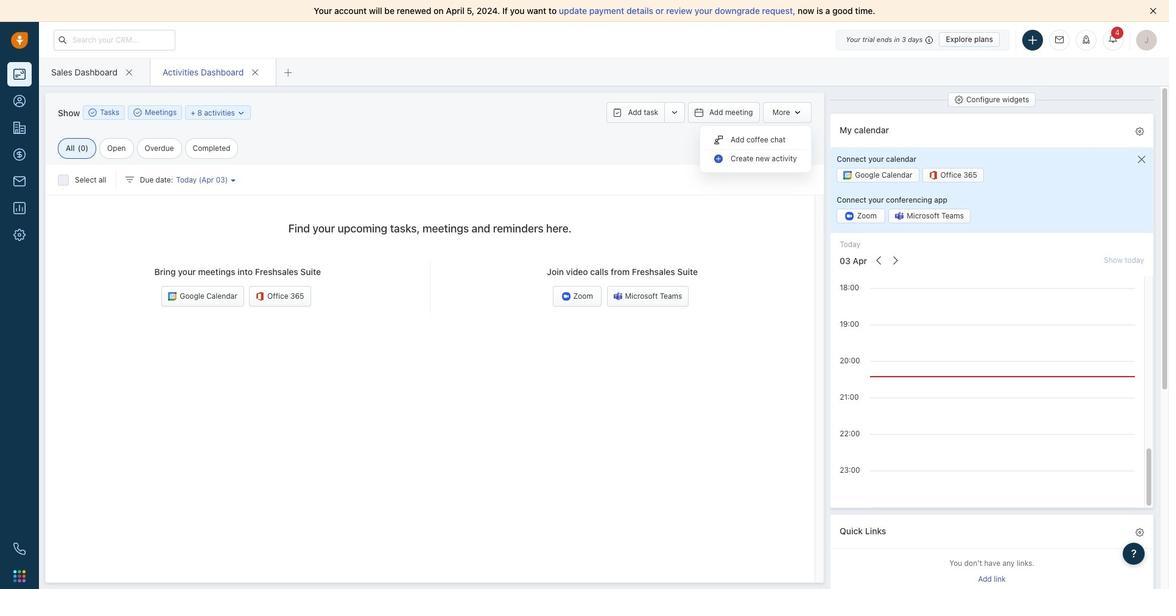 Task type: vqa. For each thing, say whether or not it's contained in the screenshot.
Search by meeting text box
no



Task type: locate. For each thing, give the bounding box(es) containing it.
Search your CRM... text field
[[54, 30, 175, 50]]

freshworks switcher image
[[13, 571, 26, 583]]

phone element
[[7, 537, 32, 562]]

what's new image
[[1083, 35, 1091, 44]]

phone image
[[13, 544, 26, 556]]



Task type: describe. For each thing, give the bounding box(es) containing it.
close image
[[1150, 7, 1158, 15]]

send email image
[[1056, 36, 1065, 44]]

down image
[[237, 109, 246, 117]]



